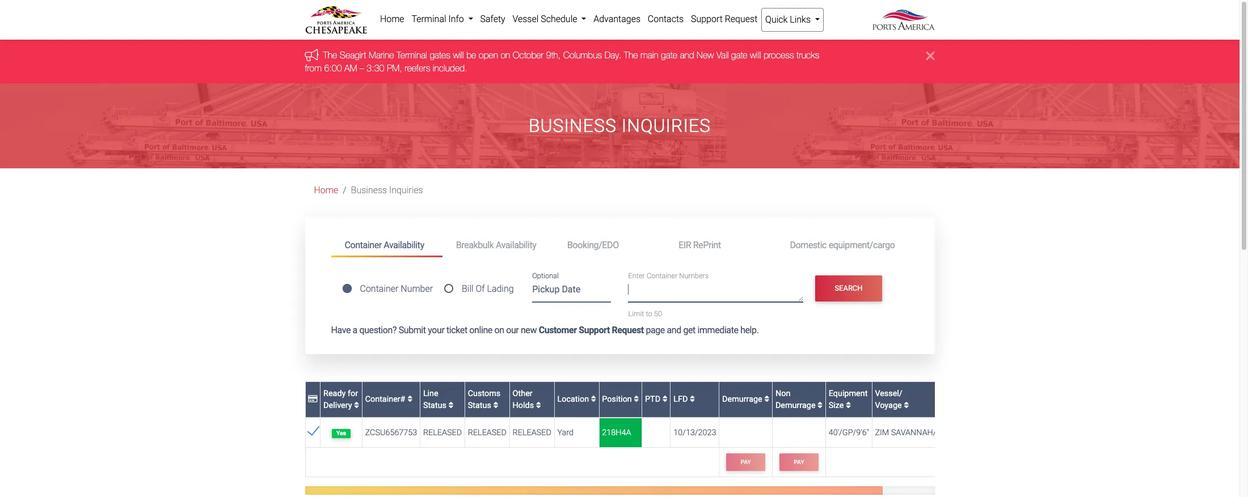 Task type: describe. For each thing, give the bounding box(es) containing it.
vessel/ voyage
[[875, 389, 904, 411]]

info
[[449, 14, 464, 24]]

enter container numbers
[[629, 272, 709, 281]]

quick links
[[766, 14, 813, 25]]

vessel
[[513, 14, 539, 24]]

the seagirt marine terminal gates will be open on october 9th, columbus day. the main gate and new vail gate will process trucks from 6:00 am – 3:30 pm, reefers included. alert
[[0, 40, 1240, 84]]

demurrage inside non demurrage
[[776, 401, 816, 411]]

position link
[[602, 395, 639, 405]]

1 horizontal spatial home link
[[377, 8, 408, 31]]

sort image down 'equipment'
[[846, 402, 851, 410]]

page
[[646, 325, 665, 336]]

1 released from the left
[[423, 429, 462, 438]]

delivery
[[324, 401, 352, 411]]

online
[[470, 325, 493, 336]]

sort image down customs at left bottom
[[494, 402, 499, 410]]

safety
[[480, 14, 506, 24]]

container availability
[[345, 240, 424, 251]]

customer
[[539, 325, 577, 336]]

support request
[[691, 14, 758, 24]]

Enter Container Numbers text field
[[629, 283, 804, 302]]

day.
[[605, 50, 622, 60]]

enter
[[629, 272, 645, 281]]

breakbulk availability link
[[443, 235, 554, 256]]

limit
[[629, 310, 644, 318]]

reefers
[[405, 63, 430, 73]]

3:30
[[367, 63, 385, 73]]

2 will from the left
[[750, 50, 761, 60]]

container for container number
[[360, 284, 399, 295]]

close image
[[927, 49, 935, 63]]

safety link
[[477, 8, 509, 31]]

have
[[331, 325, 351, 336]]

vessel schedule
[[513, 14, 580, 24]]

eir reprint link
[[665, 235, 777, 256]]

links
[[790, 14, 811, 25]]

breakbulk
[[456, 240, 494, 251]]

quick links link
[[762, 8, 824, 32]]

limit to 50
[[629, 310, 662, 318]]

10/13/2023
[[674, 429, 717, 438]]

lfd
[[674, 395, 690, 405]]

submit
[[399, 325, 426, 336]]

other
[[513, 389, 533, 399]]

size
[[829, 401, 844, 411]]

line
[[423, 389, 439, 399]]

ready for delivery
[[324, 389, 358, 411]]

have a question? submit your ticket online on our new customer support request page and get immediate help.
[[331, 325, 759, 336]]

and inside the seagirt marine terminal gates will be open on october 9th, columbus day. the main gate and new vail gate will process trucks from 6:00 am – 3:30 pm, reefers included.
[[680, 50, 695, 60]]

ready
[[324, 389, 346, 399]]

am
[[345, 63, 357, 73]]

container for container availability
[[345, 240, 382, 251]]

equipment
[[829, 389, 868, 399]]

0 vertical spatial request
[[725, 14, 758, 24]]

sort image inside lfd "link"
[[690, 396, 695, 404]]

other holds
[[513, 389, 536, 411]]

support request link
[[688, 8, 762, 31]]

main
[[641, 50, 659, 60]]

bullhorn image
[[305, 49, 323, 61]]

vessel schedule link
[[509, 8, 590, 31]]

–
[[360, 63, 364, 73]]

customer support request link
[[539, 325, 644, 336]]

0 vertical spatial business
[[529, 115, 617, 137]]

schedule
[[541, 14, 578, 24]]

sort image for voyage
[[904, 402, 909, 410]]

vessel/
[[875, 389, 903, 399]]

trucks
[[797, 50, 820, 60]]

line status
[[423, 389, 449, 411]]

eir reprint
[[679, 240, 721, 251]]

the seagirt marine terminal gates will be open on october 9th, columbus day. the main gate and new vail gate will process trucks from 6:00 am – 3:30 pm, reefers included. link
[[305, 50, 820, 73]]

optional
[[533, 272, 559, 281]]

your
[[428, 325, 445, 336]]

domestic equipment/cargo link
[[777, 235, 909, 256]]

lfd link
[[674, 395, 695, 405]]

Optional text field
[[533, 280, 612, 303]]

on inside the seagirt marine terminal gates will be open on october 9th, columbus day. the main gate and new vail gate will process trucks from 6:00 am – 3:30 pm, reefers included.
[[501, 50, 510, 60]]

lading
[[487, 284, 514, 295]]

1 vertical spatial request
[[612, 325, 644, 336]]

1 gate from the left
[[661, 50, 678, 60]]

from
[[305, 63, 322, 73]]

2 released from the left
[[468, 429, 507, 438]]

0 horizontal spatial home link
[[314, 185, 338, 196]]

bill
[[462, 284, 474, 295]]

home for the right 'home' link
[[380, 14, 404, 24]]

sort image for demurrage
[[818, 402, 823, 410]]

sort image inside "ptd" link
[[663, 396, 668, 404]]

customs status
[[468, 389, 501, 411]]



Task type: locate. For each thing, give the bounding box(es) containing it.
1 horizontal spatial home
[[380, 14, 404, 24]]

booking/edo link
[[554, 235, 665, 256]]

1 vertical spatial on
[[495, 325, 504, 336]]

voyage
[[875, 401, 902, 411]]

to
[[646, 310, 653, 318]]

terminal up reefers
[[397, 50, 427, 60]]

contacts link
[[644, 8, 688, 31]]

booking/edo
[[568, 240, 619, 251]]

question?
[[360, 325, 397, 336]]

1 horizontal spatial inquiries
[[622, 115, 711, 137]]

released down line status
[[423, 429, 462, 438]]

0 horizontal spatial support
[[579, 325, 610, 336]]

the seagirt marine terminal gates will be open on october 9th, columbus day. the main gate and new vail gate will process trucks from 6:00 am – 3:30 pm, reefers included.
[[305, 50, 820, 73]]

availability inside container availability link
[[384, 240, 424, 251]]

terminal left info
[[412, 14, 446, 24]]

equipment size
[[829, 389, 868, 411]]

1 vertical spatial business inquiries
[[351, 185, 423, 196]]

on left our on the bottom of the page
[[495, 325, 504, 336]]

the up "6:00"
[[323, 50, 337, 60]]

1 vertical spatial and
[[667, 325, 682, 336]]

home link
[[377, 8, 408, 31], [314, 185, 338, 196]]

availability for container availability
[[384, 240, 424, 251]]

status down customs at left bottom
[[468, 401, 491, 411]]

yard
[[558, 429, 574, 438]]

of
[[476, 284, 485, 295]]

home for the left 'home' link
[[314, 185, 338, 196]]

1 vertical spatial inquiries
[[389, 185, 423, 196]]

gate right main
[[661, 50, 678, 60]]

sort image left size
[[818, 402, 823, 410]]

request down "limit"
[[612, 325, 644, 336]]

0 vertical spatial terminal
[[412, 14, 446, 24]]

1 vertical spatial container
[[647, 272, 678, 281]]

support up new
[[691, 14, 723, 24]]

1 vertical spatial terminal
[[397, 50, 427, 60]]

50
[[654, 310, 662, 318]]

1 horizontal spatial request
[[725, 14, 758, 24]]

customs
[[468, 389, 501, 399]]

new
[[697, 50, 714, 60]]

home
[[380, 14, 404, 24], [314, 185, 338, 196]]

sort image for for
[[354, 402, 359, 410]]

advantages link
[[590, 8, 644, 31]]

1 horizontal spatial business
[[529, 115, 617, 137]]

availability inside breakbulk availability link
[[496, 240, 537, 251]]

seagirt
[[340, 50, 366, 60]]

0 vertical spatial business inquiries
[[529, 115, 711, 137]]

0 vertical spatial inquiries
[[622, 115, 711, 137]]

released down 'holds'
[[513, 429, 552, 438]]

released down customs status at the left bottom
[[468, 429, 507, 438]]

1 horizontal spatial the
[[624, 50, 638, 60]]

request left quick
[[725, 14, 758, 24]]

breakbulk availability
[[456, 240, 537, 251]]

on
[[501, 50, 510, 60], [495, 325, 504, 336]]

will
[[453, 50, 464, 60], [750, 50, 761, 60]]

sort image left ptd
[[634, 396, 639, 404]]

demurrage left non on the right
[[723, 395, 765, 405]]

0 horizontal spatial business
[[351, 185, 387, 196]]

0 vertical spatial home link
[[377, 8, 408, 31]]

availability up 'container number'
[[384, 240, 424, 251]]

1 horizontal spatial demurrage
[[776, 401, 816, 411]]

credit card image
[[308, 396, 318, 404]]

domestic
[[790, 240, 827, 251]]

numbers
[[680, 272, 709, 281]]

sort image right voyage
[[904, 402, 909, 410]]

218h4a
[[602, 429, 631, 438]]

1 horizontal spatial will
[[750, 50, 761, 60]]

availability
[[384, 240, 424, 251], [496, 240, 537, 251]]

search
[[835, 285, 863, 293]]

2 availability from the left
[[496, 240, 537, 251]]

1 vertical spatial support
[[579, 325, 610, 336]]

1 horizontal spatial released
[[468, 429, 507, 438]]

container left number
[[360, 284, 399, 295]]

2 horizontal spatial released
[[513, 429, 552, 438]]

marine
[[369, 50, 394, 60]]

status inside line status
[[423, 401, 447, 411]]

0 vertical spatial on
[[501, 50, 510, 60]]

0 vertical spatial and
[[680, 50, 695, 60]]

demurrage down non on the right
[[776, 401, 816, 411]]

sort image left non on the right
[[765, 396, 770, 404]]

6:00
[[324, 63, 342, 73]]

container availability link
[[331, 235, 443, 258]]

3 released from the left
[[513, 429, 552, 438]]

location link
[[558, 395, 596, 405]]

0 horizontal spatial inquiries
[[389, 185, 423, 196]]

sort image right 'holds'
[[536, 402, 541, 410]]

container#
[[365, 395, 408, 405]]

1 vertical spatial home link
[[314, 185, 338, 196]]

sort image up 10/13/2023
[[690, 396, 695, 404]]

1 vertical spatial home
[[314, 185, 338, 196]]

support right customer
[[579, 325, 610, 336]]

2 the from the left
[[624, 50, 638, 60]]

zcsu6567753
[[365, 429, 417, 438]]

1 will from the left
[[453, 50, 464, 60]]

demurrage link
[[723, 395, 770, 405]]

location
[[558, 395, 591, 405]]

sort image left "position"
[[591, 396, 596, 404]]

sort image for status
[[449, 402, 454, 410]]

0 horizontal spatial released
[[423, 429, 462, 438]]

0 horizontal spatial will
[[453, 50, 464, 60]]

zim savannah/18w
[[875, 429, 953, 438]]

status down line at the bottom left of page
[[423, 401, 447, 411]]

0 horizontal spatial home
[[314, 185, 338, 196]]

0 horizontal spatial request
[[612, 325, 644, 336]]

0 horizontal spatial demurrage
[[723, 395, 765, 405]]

0 horizontal spatial gate
[[661, 50, 678, 60]]

gate right vail
[[732, 50, 748, 60]]

1 status from the left
[[423, 401, 447, 411]]

holds
[[513, 401, 534, 411]]

and left new
[[680, 50, 695, 60]]

2 status from the left
[[468, 401, 491, 411]]

status inside customs status
[[468, 401, 491, 411]]

help.
[[741, 325, 759, 336]]

business inquiries
[[529, 115, 711, 137], [351, 185, 423, 196]]

equipment/cargo
[[829, 240, 895, 251]]

0 horizontal spatial business inquiries
[[351, 185, 423, 196]]

will left 'be'
[[453, 50, 464, 60]]

0 vertical spatial home
[[380, 14, 404, 24]]

1 horizontal spatial gate
[[732, 50, 748, 60]]

process
[[764, 50, 794, 60]]

sort image left line at the bottom left of page
[[408, 396, 413, 404]]

1 vertical spatial business
[[351, 185, 387, 196]]

number
[[401, 284, 433, 295]]

sort image left customs status at the left bottom
[[449, 402, 454, 410]]

vail
[[717, 50, 729, 60]]

october
[[513, 50, 544, 60]]

open
[[479, 50, 498, 60]]

terminal inside the seagirt marine terminal gates will be open on october 9th, columbus day. the main gate and new vail gate will process trucks from 6:00 am – 3:30 pm, reefers included.
[[397, 50, 427, 60]]

on right open
[[501, 50, 510, 60]]

immediate
[[698, 325, 739, 336]]

status for customs
[[468, 401, 491, 411]]

sort image inside position link
[[634, 396, 639, 404]]

quick
[[766, 14, 788, 25]]

reprint
[[694, 240, 721, 251]]

1 horizontal spatial availability
[[496, 240, 537, 251]]

1 horizontal spatial support
[[691, 14, 723, 24]]

inquiries
[[622, 115, 711, 137], [389, 185, 423, 196]]

sort image inside location link
[[591, 396, 596, 404]]

container# link
[[365, 395, 413, 405]]

0 vertical spatial container
[[345, 240, 382, 251]]

1 availability from the left
[[384, 240, 424, 251]]

non
[[776, 389, 791, 399]]

savannah/18w
[[892, 429, 953, 438]]

0 horizontal spatial status
[[423, 401, 447, 411]]

sort image
[[663, 396, 668, 404], [354, 402, 359, 410], [449, 402, 454, 410], [818, 402, 823, 410], [904, 402, 909, 410]]

container right enter
[[647, 272, 678, 281]]

get
[[684, 325, 696, 336]]

terminal info
[[412, 14, 466, 24]]

sort image down for
[[354, 402, 359, 410]]

ptd link
[[645, 395, 668, 405]]

a
[[353, 325, 358, 336]]

sort image left lfd
[[663, 396, 668, 404]]

will left process
[[750, 50, 761, 60]]

2 vertical spatial container
[[360, 284, 399, 295]]

1 horizontal spatial business inquiries
[[529, 115, 711, 137]]

eir
[[679, 240, 692, 251]]

the right day.
[[624, 50, 638, 60]]

0 horizontal spatial availability
[[384, 240, 424, 251]]

our
[[506, 325, 519, 336]]

support
[[691, 14, 723, 24], [579, 325, 610, 336]]

and left get at the bottom right
[[667, 325, 682, 336]]

1 horizontal spatial status
[[468, 401, 491, 411]]

container number
[[360, 284, 433, 295]]

sort image inside container# link
[[408, 396, 413, 404]]

terminal info link
[[408, 8, 477, 31]]

container
[[345, 240, 382, 251], [647, 272, 678, 281], [360, 284, 399, 295]]

non demurrage
[[776, 389, 818, 411]]

sort image inside the demurrage link
[[765, 396, 770, 404]]

container up 'container number'
[[345, 240, 382, 251]]

availability for breakbulk availability
[[496, 240, 537, 251]]

position
[[602, 395, 634, 405]]

new
[[521, 325, 537, 336]]

zim
[[875, 429, 890, 438]]

status for line
[[423, 401, 447, 411]]

domestic equipment/cargo
[[790, 240, 895, 251]]

sort image
[[408, 396, 413, 404], [591, 396, 596, 404], [634, 396, 639, 404], [690, 396, 695, 404], [765, 396, 770, 404], [494, 402, 499, 410], [536, 402, 541, 410], [846, 402, 851, 410]]

advantages
[[594, 14, 641, 24]]

contacts
[[648, 14, 684, 24]]

availability right breakbulk at left
[[496, 240, 537, 251]]

yes
[[336, 430, 346, 438]]

2 gate from the left
[[732, 50, 748, 60]]

1 the from the left
[[323, 50, 337, 60]]

0 vertical spatial support
[[691, 14, 723, 24]]

0 horizontal spatial the
[[323, 50, 337, 60]]

for
[[348, 389, 358, 399]]

be
[[467, 50, 476, 60]]



Task type: vqa. For each thing, say whether or not it's contained in the screenshot.
the top 50-
no



